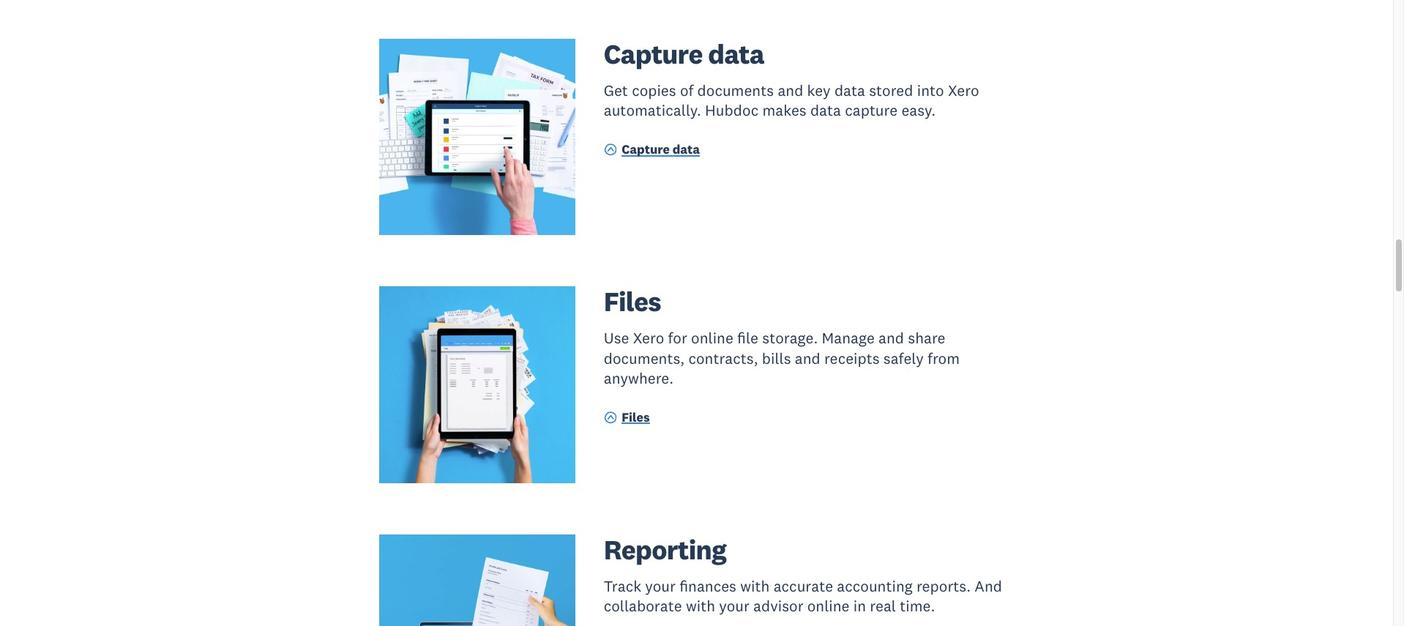 Task type: describe. For each thing, give the bounding box(es) containing it.
reports.
[[917, 576, 971, 596]]

contracts,
[[689, 348, 759, 368]]

of
[[680, 80, 694, 100]]

and up safely
[[879, 328, 905, 348]]

use
[[604, 328, 629, 348]]

capture
[[845, 100, 898, 120]]

get
[[604, 80, 628, 100]]

documents
[[698, 80, 774, 100]]

reporting
[[604, 532, 727, 567]]

0 vertical spatial files
[[604, 284, 661, 319]]

manage
[[822, 328, 875, 348]]

data inside button
[[673, 141, 700, 157]]

hubdoc
[[705, 100, 759, 120]]

get copies of documents and key data stored into xero automatically. hubdoc makes data capture easy.
[[604, 80, 980, 120]]

capture inside button
[[622, 141, 670, 157]]

file
[[738, 328, 759, 348]]

track
[[604, 576, 642, 596]]

xero inside the use xero for online file storage. manage and share documents, contracts, bills and receipts safely from anywhere.
[[633, 328, 665, 348]]

from
[[928, 348, 960, 368]]

and
[[975, 576, 1003, 596]]

documents,
[[604, 348, 685, 368]]

finances
[[680, 576, 737, 596]]

real
[[870, 596, 896, 616]]

data up "documents"
[[708, 37, 765, 71]]

storage.
[[763, 328, 818, 348]]

0 vertical spatial your
[[646, 576, 676, 596]]

accounting
[[837, 576, 913, 596]]

automatically.
[[604, 100, 702, 120]]

makes
[[763, 100, 807, 120]]

stored
[[870, 80, 914, 100]]



Task type: locate. For each thing, give the bounding box(es) containing it.
track your finances with accurate accounting reports. and collaborate with your advisor online in real time.
[[604, 576, 1003, 616]]

use xero for online file storage. manage and share documents, contracts, bills and receipts safely from anywhere.
[[604, 328, 960, 388]]

0 vertical spatial xero
[[948, 80, 980, 100]]

1 vertical spatial your
[[719, 596, 750, 616]]

online inside the use xero for online file storage. manage and share documents, contracts, bills and receipts safely from anywhere.
[[691, 328, 734, 348]]

your
[[646, 576, 676, 596], [719, 596, 750, 616]]

anywhere.
[[604, 368, 674, 388]]

data up capture
[[835, 80, 866, 100]]

1 horizontal spatial xero
[[948, 80, 980, 100]]

data down automatically.
[[673, 141, 700, 157]]

files down anywhere.
[[622, 409, 650, 425]]

0 vertical spatial capture
[[604, 37, 703, 71]]

1 vertical spatial capture
[[622, 141, 670, 157]]

collaborate
[[604, 596, 682, 616]]

easy.
[[902, 100, 936, 120]]

capture data up of
[[604, 37, 765, 71]]

safely
[[884, 348, 924, 368]]

capture
[[604, 37, 703, 71], [622, 141, 670, 157]]

0 vertical spatial online
[[691, 328, 734, 348]]

online up contracts, at the bottom of page
[[691, 328, 734, 348]]

with
[[741, 576, 770, 596], [686, 596, 716, 616]]

and down the storage.
[[795, 348, 821, 368]]

0 horizontal spatial online
[[691, 328, 734, 348]]

xero right into
[[948, 80, 980, 100]]

capture data down automatically.
[[622, 141, 700, 157]]

0 horizontal spatial with
[[686, 596, 716, 616]]

xero up documents,
[[633, 328, 665, 348]]

1 vertical spatial with
[[686, 596, 716, 616]]

0 horizontal spatial your
[[646, 576, 676, 596]]

online inside track your finances with accurate accounting reports. and collaborate with your advisor online in real time.
[[808, 596, 850, 616]]

0 horizontal spatial xero
[[633, 328, 665, 348]]

1 horizontal spatial online
[[808, 596, 850, 616]]

0 vertical spatial capture data
[[604, 37, 765, 71]]

1 vertical spatial online
[[808, 596, 850, 616]]

capture data
[[604, 37, 765, 71], [622, 141, 700, 157]]

files inside button
[[622, 409, 650, 425]]

0 vertical spatial with
[[741, 576, 770, 596]]

in
[[854, 596, 867, 616]]

and
[[778, 80, 804, 100], [879, 328, 905, 348], [795, 348, 821, 368]]

with down finances
[[686, 596, 716, 616]]

receipts
[[825, 348, 880, 368]]

and up makes
[[778, 80, 804, 100]]

files
[[604, 284, 661, 319], [622, 409, 650, 425]]

copies
[[632, 80, 677, 100]]

advisor
[[754, 596, 804, 616]]

into
[[918, 80, 945, 100]]

online
[[691, 328, 734, 348], [808, 596, 850, 616]]

your down finances
[[719, 596, 750, 616]]

1 vertical spatial xero
[[633, 328, 665, 348]]

for
[[668, 328, 688, 348]]

xero
[[948, 80, 980, 100], [633, 328, 665, 348]]

with up advisor
[[741, 576, 770, 596]]

capture data inside button
[[622, 141, 700, 157]]

your up "collaborate"
[[646, 576, 676, 596]]

data down key
[[811, 100, 842, 120]]

bills
[[762, 348, 791, 368]]

and inside get copies of documents and key data stored into xero automatically. hubdoc makes data capture easy.
[[778, 80, 804, 100]]

xero inside get copies of documents and key data stored into xero automatically. hubdoc makes data capture easy.
[[948, 80, 980, 100]]

files button
[[604, 409, 650, 429]]

share
[[908, 328, 946, 348]]

capture down automatically.
[[622, 141, 670, 157]]

accurate
[[774, 576, 834, 596]]

1 horizontal spatial with
[[741, 576, 770, 596]]

files up use
[[604, 284, 661, 319]]

capture up the copies
[[604, 37, 703, 71]]

1 vertical spatial capture data
[[622, 141, 700, 157]]

1 horizontal spatial your
[[719, 596, 750, 616]]

data
[[708, 37, 765, 71], [835, 80, 866, 100], [811, 100, 842, 120], [673, 141, 700, 157]]

time.
[[900, 596, 936, 616]]

key
[[808, 80, 831, 100]]

online left in
[[808, 596, 850, 616]]

capture data button
[[604, 141, 700, 161]]

1 vertical spatial files
[[622, 409, 650, 425]]



Task type: vqa. For each thing, say whether or not it's contained in the screenshot.
with to the left
yes



